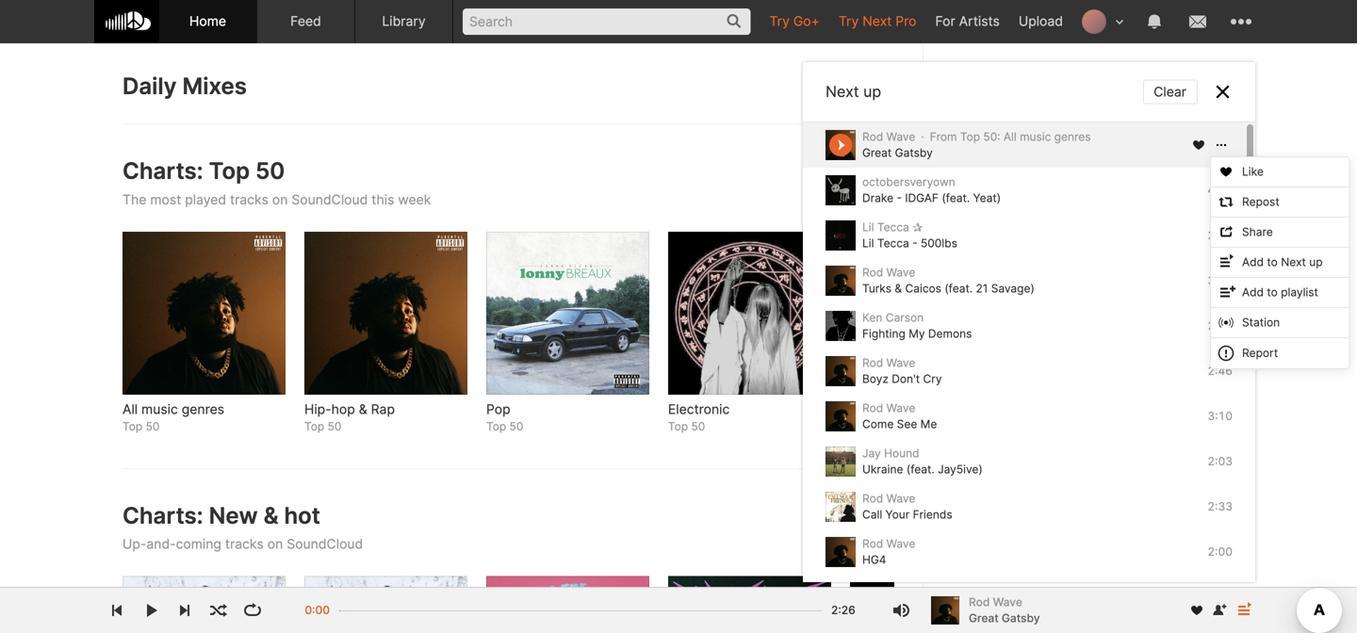 Task type: locate. For each thing, give the bounding box(es) containing it.
share right or
[[1070, 179, 1102, 193]]

share down repost
[[1242, 225, 1273, 239]]

great gatsby element up drake - idgaf (feat. yeat) element
[[826, 130, 856, 160]]

& for hot
[[264, 502, 279, 530]]

tecca down lil tecca ✰ link
[[877, 237, 909, 250]]

1 horizontal spatial &
[[359, 401, 367, 417]]

rod wave link for come see me
[[862, 401, 915, 417]]

2 charts: from the top
[[123, 502, 203, 530]]

try go+
[[770, 13, 820, 29]]

jay5ive)
[[938, 463, 983, 476]]

my inside ken carson fighting my demons
[[909, 327, 925, 341]]

wave inside "rod wave turks & caicos (feat. 21 savage)"
[[886, 266, 915, 280]]

2 horizontal spatial next
[[1281, 255, 1306, 269]]

tracks right played
[[230, 192, 269, 208]]

see
[[897, 418, 917, 431]]

1 vertical spatial music
[[141, 401, 178, 417]]

gatsby down rod wave
[[895, 146, 933, 160]]

on right played
[[272, 192, 288, 208]]

1 to from the top
[[1267, 255, 1278, 269]]

from
[[930, 130, 957, 144]]

station
[[1242, 316, 1280, 329]]

1 vertical spatial (feat.
[[945, 282, 973, 295]]

0 horizontal spatial great gatsby link
[[862, 146, 933, 160]]

1 vertical spatial share
[[1242, 225, 1273, 239]]

jay
[[862, 447, 881, 461]]

great down rod wave 3:05
[[969, 612, 999, 625]]

for artists
[[935, 13, 1000, 29]]

this
[[372, 192, 394, 208]]

500lbs
[[921, 237, 957, 250]]

ken carson fighting my demons
[[862, 311, 972, 341]]

upload
[[1019, 13, 1063, 29]]

to for playlist
[[1267, 286, 1278, 299]]

1 horizontal spatial gatsby
[[1002, 612, 1040, 625]]

1 vertical spatial all
[[123, 401, 138, 417]]

1 vertical spatial genres
[[182, 401, 224, 417]]

great
[[862, 146, 892, 160], [969, 612, 999, 625]]

& right hop
[[359, 401, 367, 417]]

& inside charts: new & hot up-and-coming tracks on soundcloud
[[264, 502, 279, 530]]

1 add from the top
[[1242, 255, 1264, 269]]

information
[[952, 195, 1014, 209]]

0 horizontal spatial try
[[770, 13, 790, 29]]

add up station
[[1242, 286, 1264, 299]]

0 vertical spatial all
[[1004, 130, 1017, 144]]

0 horizontal spatial my
[[909, 327, 925, 341]]

0 vertical spatial great gatsby element
[[826, 130, 856, 160]]

electronic link
[[668, 401, 831, 419]]

1 vertical spatial &
[[359, 401, 367, 417]]

& left hot
[[264, 502, 279, 530]]

top down the electronic
[[668, 420, 688, 434]]

50:
[[983, 130, 1000, 144]]

fighting my demons link
[[862, 327, 972, 341]]

wave inside rod wave come see me
[[886, 402, 915, 415]]

add for add to playlist
[[1242, 286, 1264, 299]]

soundcloud down hot
[[287, 536, 363, 552]]

new
[[209, 502, 258, 530]]

come see me element
[[826, 402, 856, 432]]

gatsby
[[895, 146, 933, 160], [1002, 612, 1040, 625]]

1 vertical spatial tecca
[[877, 237, 909, 250]]

2 vertical spatial &
[[264, 502, 279, 530]]

1 horizontal spatial music
[[1020, 130, 1051, 144]]

upload link
[[1009, 0, 1073, 42]]

2 horizontal spatial &
[[895, 282, 902, 295]]

coming
[[176, 536, 221, 552]]

tracks down new
[[225, 536, 264, 552]]

personal
[[1124, 179, 1171, 193]]

try for try next pro
[[839, 13, 859, 29]]

add down share popup button
[[1242, 255, 1264, 269]]

rod for rod wave turks & caicos (feat. 21 savage)
[[862, 266, 883, 280]]

lil tecca ✰ link
[[862, 220, 923, 236]]

great gatsby link down rod wave 3:05
[[969, 610, 1040, 627]]

add to playlist
[[1242, 286, 1318, 299]]

& inside hip-hop & rap top 50
[[359, 401, 367, 417]]

1 horizontal spatial all
[[1004, 130, 1017, 144]]

beats
[[893, 401, 929, 417]]

- down octobersveryown link
[[897, 191, 902, 205]]

sell
[[1034, 179, 1053, 193]]

0 horizontal spatial genres
[[182, 401, 224, 417]]

1 vertical spatial add
[[1242, 286, 1264, 299]]

repost
[[1242, 195, 1280, 209]]

1 horizontal spatial my
[[1105, 179, 1121, 193]]

add inside "button"
[[1242, 286, 1264, 299]]

top down pop
[[486, 420, 506, 434]]

0 horizontal spatial share
[[1070, 179, 1102, 193]]

1 horizontal spatial share
[[1242, 225, 1273, 239]]

charts: inside charts: top 50 the most played tracks on soundcloud this week
[[123, 157, 203, 185]]

lil tecca - 500lbs element
[[826, 221, 856, 251]]

top 50: pop element
[[486, 232, 649, 395]]

on inside charts: top 50 the most played tracks on soundcloud this week
[[272, 192, 288, 208]]

tecca up lil tecca - 500lbs link
[[877, 221, 909, 234]]

0 vertical spatial -
[[897, 191, 902, 205]]

top down global
[[850, 420, 870, 434]]

soundcloud left this
[[292, 192, 368, 208]]

1 vertical spatial lil
[[862, 237, 874, 250]]

share inside do not sell or share my personal information
[[1070, 179, 1102, 193]]

up up 'playlist'
[[1309, 255, 1323, 269]]

great gatsby link down rod wave
[[862, 146, 933, 160]]

1 vertical spatial gatsby
[[1002, 612, 1040, 625]]

rod for rod wave come see me
[[862, 402, 883, 415]]

0 vertical spatial tracks
[[230, 192, 269, 208]]

0 vertical spatial on
[[272, 192, 288, 208]]

genres
[[1054, 130, 1091, 144], [182, 401, 224, 417]]

top up played
[[209, 157, 250, 185]]

1 vertical spatial next
[[826, 82, 859, 101]]

music inside all music genres top 50
[[141, 401, 178, 417]]

top inside global beats top 50
[[850, 420, 870, 434]]

charts: inside charts: new & hot up-and-coming tracks on soundcloud
[[123, 502, 203, 530]]

1 vertical spatial great gatsby element
[[931, 597, 959, 625]]

3:23
[[1208, 274, 1233, 287]]

0 vertical spatial soundcloud
[[292, 192, 368, 208]]

my
[[1105, 179, 1121, 193], [909, 327, 925, 341]]

next up 'playlist'
[[1281, 255, 1306, 269]]

None search field
[[453, 0, 760, 42]]

me
[[921, 418, 937, 431]]

octobersveryown
[[862, 175, 955, 189]]

report button
[[1211, 338, 1349, 369]]

0 vertical spatial genres
[[1054, 130, 1091, 144]]

global beats top 50
[[850, 401, 929, 434]]

rod inside rod wave boyz don't cry
[[862, 356, 883, 370]]

not
[[1011, 179, 1031, 193]]

1 horizontal spatial try
[[839, 13, 859, 29]]

wave inside rod wave 3:05
[[886, 583, 915, 596]]

next down try next pro link
[[826, 82, 859, 101]]

to left 'playlist'
[[1267, 286, 1278, 299]]

all
[[1004, 130, 1017, 144], [123, 401, 138, 417]]

0 horizontal spatial up
[[863, 82, 881, 101]]

rod inside rod wave great gatsby
[[969, 596, 990, 609]]

&
[[895, 282, 902, 295], [359, 401, 367, 417], [264, 502, 279, 530]]

or
[[1056, 179, 1067, 193]]

2 to from the top
[[1267, 286, 1278, 299]]

to down share popup button
[[1267, 255, 1278, 269]]

2 add from the top
[[1242, 286, 1264, 299]]

0 vertical spatial to
[[1267, 255, 1278, 269]]

- down ✰
[[912, 237, 918, 250]]

like
[[1242, 165, 1264, 179]]

come
[[862, 418, 894, 431]]

1 try from the left
[[770, 13, 790, 29]]

1 horizontal spatial up
[[1309, 255, 1323, 269]]

1 horizontal spatial great
[[969, 612, 999, 625]]

share button
[[1211, 218, 1349, 248]]

rod wave link for hg4
[[862, 536, 915, 552]]

wave inside rod wave great gatsby
[[993, 596, 1022, 609]]

language:
[[952, 247, 1008, 261]]

0 vertical spatial (feat.
[[942, 191, 970, 205]]

try right go+
[[839, 13, 859, 29]]

tracks
[[230, 192, 269, 208], [225, 536, 264, 552]]

progress bar
[[339, 601, 822, 632]]

wave inside rod wave boyz don't cry
[[886, 356, 915, 370]]

1 tecca from the top
[[877, 221, 909, 234]]

rod inside rod wave 3:05
[[862, 583, 883, 596]]

rod inside rod wave come see me
[[862, 402, 883, 415]]

0 horizontal spatial great
[[862, 146, 892, 160]]

to inside add to next up button
[[1267, 255, 1278, 269]]

0 horizontal spatial next
[[826, 82, 859, 101]]

wave for rod wave great gatsby
[[993, 596, 1022, 609]]

0 vertical spatial share
[[1070, 179, 1102, 193]]

clear button
[[1143, 80, 1198, 104]]

0 vertical spatial lil
[[862, 221, 874, 234]]

bob builder's avatar element
[[1082, 9, 1106, 34]]

top inside charts: top 50 the most played tracks on soundcloud this week
[[209, 157, 250, 185]]

3:05
[[1208, 590, 1233, 604]]

1 lil from the top
[[862, 221, 874, 234]]

2:03
[[1208, 455, 1233, 468]]

0 vertical spatial music
[[1020, 130, 1051, 144]]

50 inside hip-hop & rap top 50
[[328, 420, 342, 434]]

boyz
[[862, 372, 889, 386]]

wave inside rod wave hg4
[[886, 537, 915, 551]]

all inside "from top 50: all music genres" link
[[1004, 130, 1017, 144]]

feed link
[[257, 0, 355, 43]]

drake - idgaf (feat. yeat) link
[[862, 191, 1001, 205]]

hip-
[[304, 401, 331, 417]]

try for try go+
[[770, 13, 790, 29]]

& right turks
[[895, 282, 902, 295]]

1 vertical spatial great
[[969, 612, 999, 625]]

my down carson at the right
[[909, 327, 925, 341]]

0 vertical spatial next
[[863, 13, 892, 29]]

on right coming
[[267, 536, 283, 552]]

0 vertical spatial gatsby
[[895, 146, 933, 160]]

great down rod wave
[[862, 146, 892, 160]]

1 vertical spatial soundcloud
[[287, 536, 363, 552]]

top down all music genres link
[[123, 420, 143, 434]]

rap
[[371, 401, 395, 417]]

add inside button
[[1242, 255, 1264, 269]]

50 inside charts: top 50 the most played tracks on soundcloud this week
[[255, 157, 285, 185]]

friends
[[913, 508, 952, 522]]

great gatsby element left rod wave great gatsby
[[931, 597, 959, 625]]

do
[[993, 179, 1008, 193]]

50 inside all music genres top 50
[[146, 420, 160, 434]]

2 vertical spatial next
[[1281, 255, 1306, 269]]

top 50: all music genres element
[[123, 232, 286, 395]]

1 charts: from the top
[[123, 157, 203, 185]]

next left pro
[[863, 13, 892, 29]]

wave inside the rod wave call your friends
[[886, 492, 915, 506]]

next up image
[[1233, 599, 1255, 622]]

top
[[960, 130, 980, 144], [209, 157, 250, 185], [123, 420, 143, 434], [304, 420, 324, 434], [486, 420, 506, 434], [668, 420, 688, 434], [850, 420, 870, 434]]

1 vertical spatial on
[[267, 536, 283, 552]]

soundcloud
[[292, 192, 368, 208], [287, 536, 363, 552]]

wave for rod wave hg4
[[886, 537, 915, 551]]

0 horizontal spatial -
[[897, 191, 902, 205]]

1 vertical spatial up
[[1309, 255, 1323, 269]]

lil tecca ✰ lil tecca - 500lbs
[[862, 221, 957, 250]]

1 horizontal spatial great gatsby link
[[969, 610, 1040, 627]]

gatsby down rod wave 3:05
[[1002, 612, 1040, 625]]

rod wave link
[[862, 129, 915, 145], [862, 265, 915, 281], [862, 356, 915, 371], [862, 401, 915, 417], [862, 491, 915, 507], [862, 536, 915, 552], [862, 582, 915, 598], [969, 595, 1179, 611]]

don't
[[892, 372, 920, 386]]

charts language:
[[952, 227, 1011, 261]]

rod for rod wave boyz don't cry
[[862, 356, 883, 370]]

0 vertical spatial up
[[863, 82, 881, 101]]

0 horizontal spatial gatsby
[[895, 146, 933, 160]]

rod inside the rod wave call your friends
[[862, 492, 883, 506]]

1 vertical spatial tracks
[[225, 536, 264, 552]]

call your friends element
[[826, 492, 856, 522]]

carson
[[886, 311, 924, 325]]

on
[[272, 192, 288, 208], [267, 536, 283, 552]]

feed
[[290, 13, 321, 29]]

do not sell or share my personal information link
[[952, 179, 1171, 209]]

0 vertical spatial &
[[895, 282, 902, 295]]

drake - idgaf (feat. yeat) element
[[826, 175, 856, 205]]

top inside electronic top 50
[[668, 420, 688, 434]]

0 horizontal spatial music
[[141, 401, 178, 417]]

rod wave link for from top 50: all music genres
[[862, 129, 915, 145]]

wave inside "link"
[[886, 130, 915, 144]]

add to playlist button
[[1211, 278, 1349, 308]]

charts:
[[123, 157, 203, 185], [123, 502, 203, 530]]

go+
[[793, 13, 820, 29]]

up up rod wave
[[863, 82, 881, 101]]

repost button
[[1211, 188, 1349, 218]]

rod for rod wave call your friends
[[862, 492, 883, 506]]

top down hip-
[[304, 420, 324, 434]]

rod inside "rod wave turks & caicos (feat. 21 savage)"
[[862, 266, 883, 280]]

rod
[[862, 130, 883, 144], [862, 266, 883, 280], [862, 356, 883, 370], [862, 402, 883, 415], [862, 492, 883, 506], [862, 537, 883, 551], [862, 583, 883, 596], [969, 596, 990, 609]]

0 vertical spatial charts:
[[123, 157, 203, 185]]

yeat)
[[973, 191, 1001, 205]]

idgaf
[[905, 191, 939, 205]]

great gatsby link
[[862, 146, 933, 160], [969, 610, 1040, 627]]

0 vertical spatial my
[[1105, 179, 1121, 193]]

great inside rod wave great gatsby
[[969, 612, 999, 625]]

0 vertical spatial tecca
[[877, 221, 909, 234]]

jay hound ukraine (feat. jay5ive)
[[862, 447, 983, 476]]

up inside button
[[1309, 255, 1323, 269]]

rod wave link for call your friends
[[862, 491, 915, 507]]

1 horizontal spatial -
[[912, 237, 918, 250]]

my left personal
[[1105, 179, 1121, 193]]

try left go+
[[770, 13, 790, 29]]

rod wave link for turks & caicos (feat. 21 savage)
[[862, 265, 915, 281]]

the
[[123, 192, 146, 208]]

1 vertical spatial to
[[1267, 286, 1278, 299]]

1 horizontal spatial genres
[[1054, 130, 1091, 144]]

Search search field
[[463, 8, 751, 35]]

great gatsby
[[862, 146, 933, 160]]

global
[[850, 401, 890, 417]]

1 vertical spatial -
[[912, 237, 918, 250]]

great gatsby element
[[826, 130, 856, 160], [931, 597, 959, 625]]

charts: up most
[[123, 157, 203, 185]]

soundcloud inside charts: top 50 the most played tracks on soundcloud this week
[[292, 192, 368, 208]]

charts: up 'and-'
[[123, 502, 203, 530]]

2 vertical spatial (feat.
[[907, 463, 935, 476]]

rod inside rod wave hg4
[[862, 537, 883, 551]]

top 50: electronic element
[[668, 232, 831, 395]]

to inside add to playlist "button"
[[1267, 286, 1278, 299]]

1 vertical spatial charts:
[[123, 502, 203, 530]]

2 try from the left
[[839, 13, 859, 29]]

0 horizontal spatial all
[[123, 401, 138, 417]]

0 vertical spatial add
[[1242, 255, 1264, 269]]

21
[[976, 282, 988, 295]]

1 vertical spatial my
[[909, 327, 925, 341]]

top inside pop top 50
[[486, 420, 506, 434]]

0 horizontal spatial &
[[264, 502, 279, 530]]

my inside do not sell or share my personal information
[[1105, 179, 1121, 193]]



Task type: describe. For each thing, give the bounding box(es) containing it.
daily
[[123, 72, 177, 100]]

0 vertical spatial great
[[862, 146, 892, 160]]

for artists link
[[926, 0, 1009, 42]]

hip-hop & rap link
[[304, 401, 467, 419]]

hot
[[284, 502, 320, 530]]

electronic
[[668, 401, 730, 417]]

try next pro link
[[829, 0, 926, 42]]

savage)
[[991, 282, 1035, 295]]

electronic top 50
[[668, 401, 730, 434]]

turks
[[862, 282, 892, 295]]

gatsby inside rod wave great gatsby
[[1002, 612, 1040, 625]]

all music genres top 50
[[123, 401, 224, 434]]

daily mixes
[[123, 72, 247, 100]]

next inside button
[[1281, 255, 1306, 269]]

charts: for charts: new & hot
[[123, 502, 203, 530]]

rod wave turks & caicos (feat. 21 savage)
[[862, 266, 1035, 295]]

turks & caicos (feat. 21 savage) link
[[862, 282, 1035, 295]]

on inside charts: new & hot up-and-coming tracks on soundcloud
[[267, 536, 283, 552]]

charts
[[952, 227, 988, 240]]

home
[[189, 13, 226, 29]]

hg4 element
[[826, 537, 856, 567]]

all inside all music genres top 50
[[123, 401, 138, 417]]

library
[[382, 13, 426, 29]]

2:33
[[1208, 500, 1233, 514]]

wave for rod wave boyz don't cry
[[886, 356, 915, 370]]

charts: top 50 the most played tracks on soundcloud this week
[[123, 157, 431, 208]]

pop top 50
[[486, 401, 523, 434]]

add to next up
[[1242, 255, 1323, 269]]

wave for rod wave turks & caicos (feat. 21 savage)
[[886, 266, 915, 280]]

(feat. inside jay hound ukraine (feat. jay5ive)
[[907, 463, 935, 476]]

new & hot: electronic element
[[668, 577, 831, 633]]

fighting
[[862, 327, 906, 341]]

charts link
[[952, 227, 988, 240]]

report
[[1242, 346, 1278, 360]]

rod wave link for boyz don't cry
[[862, 356, 915, 371]]

legal
[[952, 179, 981, 193]]

2:00
[[1208, 545, 1233, 559]]

played
[[185, 192, 226, 208]]

hg4 link
[[862, 553, 886, 567]]

4:20
[[1208, 183, 1233, 197]]

wave for rod wave call your friends
[[886, 492, 915, 506]]

boyz don't cry element
[[826, 356, 856, 386]]

50 inside electronic top 50
[[691, 420, 705, 434]]

mixes
[[182, 72, 247, 100]]

new & hot: hip-hop & rap element
[[304, 577, 467, 633]]

charts: new & hot up-and-coming tracks on soundcloud
[[123, 502, 363, 552]]

genres inside all music genres top 50
[[182, 401, 224, 417]]

✰
[[912, 221, 923, 234]]

up-
[[123, 536, 146, 552]]

playlist
[[1281, 286, 1318, 299]]

pro
[[896, 13, 917, 29]]

demons
[[928, 327, 972, 341]]

do not sell or share my personal information
[[952, 179, 1171, 209]]

from top 50: all music genres
[[930, 130, 1091, 144]]

new & hot: all music genres element
[[123, 577, 286, 633]]

top 50: hip-hop & rap element
[[304, 232, 467, 395]]

rod wave great gatsby
[[969, 596, 1040, 625]]

rod wave call your friends
[[862, 492, 952, 522]]

add for add to next up
[[1242, 255, 1264, 269]]

cry
[[923, 372, 942, 386]]

tracks inside charts: top 50 the most played tracks on soundcloud this week
[[230, 192, 269, 208]]

from top 50: all music genres link
[[915, 129, 1184, 145]]

- inside the "lil tecca ✰ lil tecca - 500lbs"
[[912, 237, 918, 250]]

station button
[[1211, 308, 1349, 338]]

rod for rod wave
[[862, 130, 883, 144]]

top inside hip-hop & rap top 50
[[304, 420, 324, 434]]

fighting my demons element
[[826, 311, 856, 341]]

your
[[886, 508, 910, 522]]

rod wave come see me
[[862, 402, 937, 431]]

hg4
[[862, 553, 886, 567]]

top left 50:
[[960, 130, 980, 144]]

2 lil from the top
[[862, 237, 874, 250]]

boyz don't cry link
[[862, 372, 942, 386]]

0 vertical spatial great gatsby link
[[862, 146, 933, 160]]

top inside all music genres top 50
[[123, 420, 143, 434]]

legal link
[[952, 179, 981, 193]]

like button
[[1211, 157, 1349, 188]]

wave for rod wave come see me
[[886, 402, 915, 415]]

try next pro
[[839, 13, 917, 29]]

pop link
[[486, 401, 649, 419]]

for
[[935, 13, 955, 29]]

caicos
[[905, 282, 942, 295]]

and-
[[146, 536, 176, 552]]

1 vertical spatial great gatsby link
[[969, 610, 1040, 627]]

soundcloud inside charts: new & hot up-and-coming tracks on soundcloud
[[287, 536, 363, 552]]

wave for rod wave
[[886, 130, 915, 144]]

rod for rod wave great gatsby
[[969, 596, 990, 609]]

share inside popup button
[[1242, 225, 1273, 239]]

home link
[[159, 0, 257, 43]]

hop
[[331, 401, 355, 417]]

week
[[398, 192, 431, 208]]

& inside "rod wave turks & caicos (feat. 21 savage)"
[[895, 282, 902, 295]]

hip-hop & rap top 50
[[304, 401, 395, 434]]

(feat. inside octobersveryown drake - idgaf (feat. yeat)
[[942, 191, 970, 205]]

2 tecca from the top
[[877, 237, 909, 250]]

0:00
[[305, 604, 330, 617]]

- inside octobersveryown drake - idgaf (feat. yeat)
[[897, 191, 902, 205]]

rod for rod wave 3:05
[[862, 583, 883, 596]]

charts: for charts: top 50
[[123, 157, 203, 185]]

1 horizontal spatial next
[[863, 13, 892, 29]]

& for rap
[[359, 401, 367, 417]]

new & hot: r&b & soul element
[[850, 577, 1013, 633]]

50 inside pop top 50
[[509, 420, 523, 434]]

call
[[862, 508, 882, 522]]

pop
[[486, 401, 510, 417]]

artists
[[959, 13, 1000, 29]]

ken carson link
[[862, 310, 924, 326]]

rod wave boyz don't cry
[[862, 356, 942, 386]]

rod wave
[[862, 130, 915, 144]]

ken
[[862, 311, 883, 325]]

rod wave 3:05
[[862, 583, 1233, 604]]

0 horizontal spatial great gatsby element
[[826, 130, 856, 160]]

turks & caicos (feat. 21 savage) element
[[826, 266, 856, 296]]

jay hound link
[[862, 446, 919, 462]]

all music genres link
[[123, 401, 286, 419]]

ukraine (feat. jay5ive) element
[[826, 447, 856, 477]]

new & hot: pop element
[[486, 577, 649, 633]]

wave for rod wave 3:05
[[886, 583, 915, 596]]

to for next
[[1267, 255, 1278, 269]]

octobersveryown link
[[862, 175, 955, 190]]

1 horizontal spatial great gatsby element
[[931, 597, 959, 625]]

hound
[[884, 447, 919, 461]]

top 50: global beats element
[[850, 232, 1013, 395]]

tracks inside charts: new & hot up-and-coming tracks on soundcloud
[[225, 536, 264, 552]]

rod for rod wave hg4
[[862, 537, 883, 551]]

global beats link
[[850, 401, 1013, 419]]

(feat. inside "rod wave turks & caicos (feat. 21 savage)"
[[945, 282, 973, 295]]

50 inside global beats top 50
[[873, 420, 887, 434]]

come see me link
[[862, 418, 937, 431]]

clear
[[1154, 84, 1187, 100]]



Task type: vqa. For each thing, say whether or not it's contained in the screenshot.
overview
no



